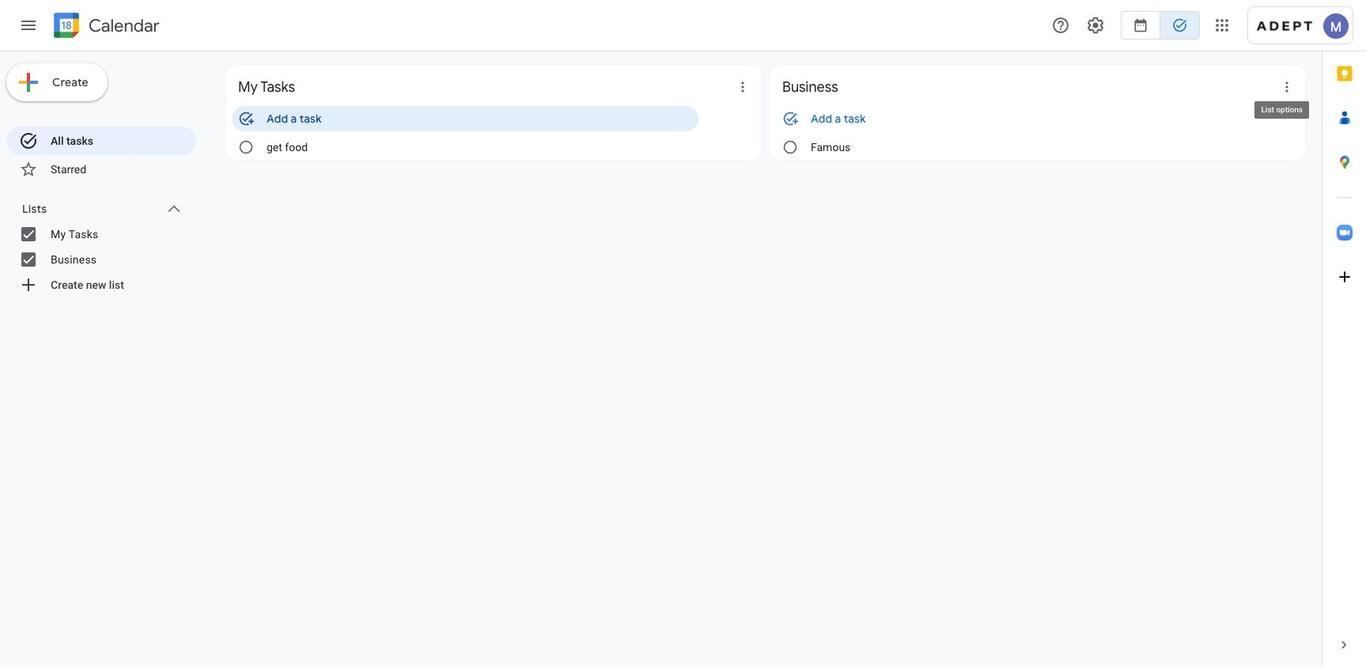 Task type: describe. For each thing, give the bounding box(es) containing it.
tasks sidebar image
[[19, 16, 38, 35]]

heading inside calendar element
[[85, 16, 160, 35]]



Task type: vqa. For each thing, say whether or not it's contained in the screenshot.
Tasks Sidebar icon
yes



Task type: locate. For each thing, give the bounding box(es) containing it.
settings menu image
[[1087, 16, 1106, 35]]

heading
[[85, 16, 160, 35]]

calendar element
[[51, 9, 160, 44]]

support menu image
[[1052, 16, 1071, 35]]

tab list
[[1323, 51, 1367, 623]]



